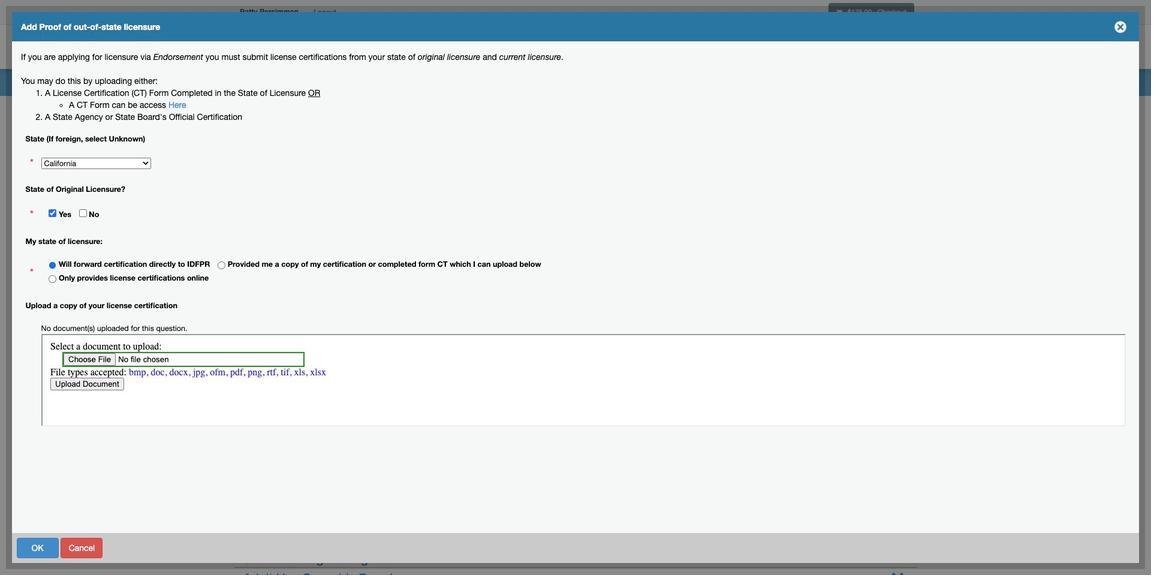 Task type: locate. For each thing, give the bounding box(es) containing it.
2 vertical spatial chevron down image
[[892, 569, 905, 575]]

2 chevron down image from the top
[[892, 530, 905, 542]]

0 vertical spatial chevron down image
[[892, 332, 905, 344]]

None button
[[16, 538, 58, 558], [61, 538, 103, 558], [195, 538, 243, 558], [245, 538, 278, 558], [1052, 538, 1126, 558], [16, 538, 58, 558], [61, 538, 103, 558], [195, 538, 243, 558], [245, 538, 278, 558], [1052, 538, 1126, 558]]

chevron down image
[[892, 411, 905, 424]]

None checkbox
[[49, 209, 57, 217], [79, 209, 87, 217], [49, 209, 57, 217], [79, 209, 87, 217]]

1 vertical spatial chevron down image
[[892, 530, 905, 542]]

shopping cart image
[[837, 9, 843, 16]]

None radio
[[49, 262, 57, 270]]

chevron down image
[[892, 332, 905, 344], [892, 530, 905, 542], [892, 569, 905, 575]]

1 chevron down image from the top
[[892, 332, 905, 344]]

close window image
[[1112, 17, 1131, 37], [1112, 17, 1131, 37]]

None radio
[[218, 262, 226, 270], [49, 276, 57, 283], [218, 262, 226, 270], [49, 276, 57, 283]]



Task type: describe. For each thing, give the bounding box(es) containing it.
illinois department of financial and professional regulation image
[[234, 27, 508, 65]]

3 chevron down image from the top
[[892, 569, 905, 575]]



